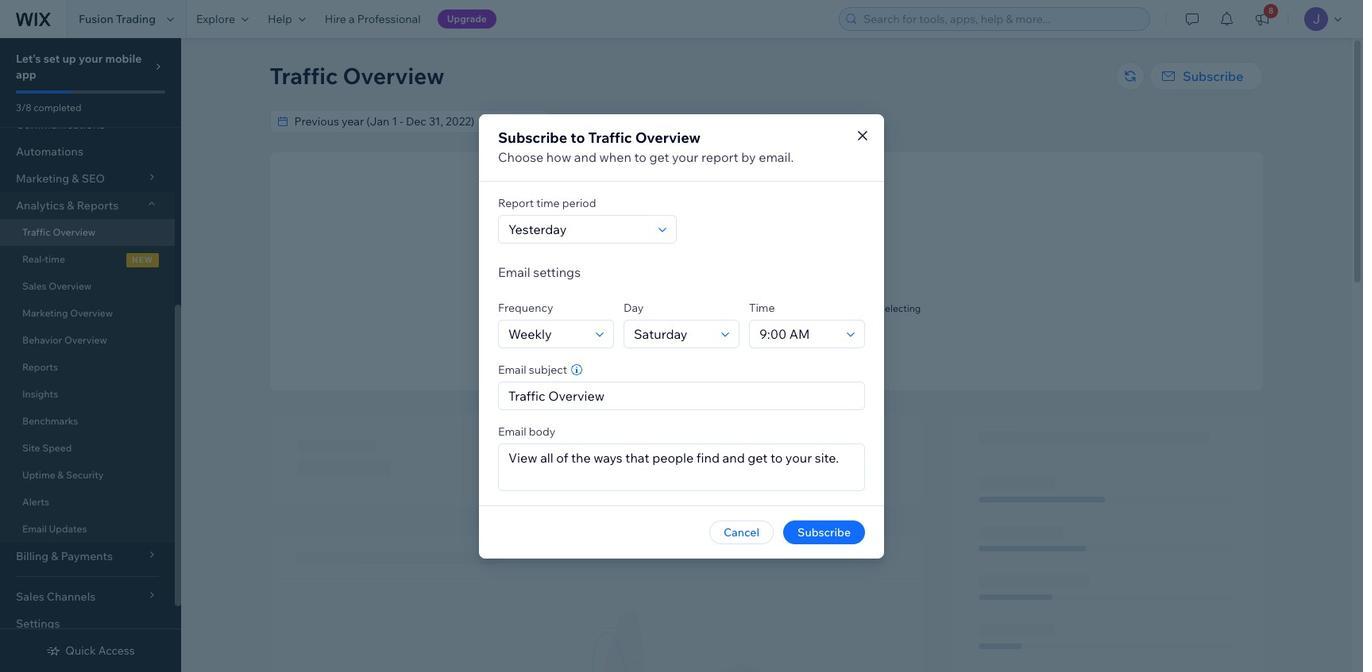 Task type: describe. For each thing, give the bounding box(es) containing it.
quick access
[[65, 644, 135, 658]]

email subject
[[498, 363, 567, 377]]

overview for marketing overview link
[[70, 307, 113, 319]]

speed
[[42, 442, 72, 454]]

by
[[741, 149, 756, 165]]

marketing
[[22, 307, 68, 319]]

access
[[98, 644, 135, 658]]

email for email updates
[[22, 523, 47, 535]]

overview inside subscribe to traffic overview choose how and when to get your report by email.
[[635, 128, 701, 147]]

automations
[[16, 145, 83, 159]]

automations link
[[0, 138, 175, 165]]

traffic overview link
[[0, 219, 175, 246]]

0 horizontal spatial period
[[562, 196, 596, 210]]

choose
[[498, 149, 544, 165]]

another
[[721, 315, 756, 326]]

overview for sales overview link
[[49, 280, 91, 292]]

(jan
[[704, 114, 728, 129]]

site
[[22, 442, 40, 454]]

frequency
[[498, 301, 553, 315]]

time for report
[[536, 196, 560, 210]]

real-
[[22, 253, 45, 265]]

insights link
[[0, 381, 175, 408]]

help button
[[258, 0, 315, 38]]

hire a marketing expert
[[714, 342, 818, 354]]

to for traffic
[[571, 128, 585, 147]]

get
[[649, 149, 669, 165]]

alerts
[[22, 496, 49, 508]]

1 horizontal spatial subscribe button
[[1149, 62, 1263, 91]]

time
[[749, 301, 775, 315]]

cancel
[[724, 525, 759, 540]]

sales
[[22, 280, 47, 292]]

and
[[574, 149, 596, 165]]

upgrade
[[447, 13, 487, 25]]

subscribe to traffic overview choose how and when to get your report by email.
[[498, 128, 794, 165]]

upgrade button
[[437, 10, 496, 29]]

security
[[66, 469, 104, 481]]

2 horizontal spatial to
[[634, 149, 646, 165]]

sales overview link
[[0, 273, 175, 300]]

enough
[[739, 284, 780, 298]]

site speed
[[22, 442, 72, 454]]

not
[[717, 284, 737, 298]]

behavior overview
[[22, 334, 107, 346]]

Email body text field
[[499, 444, 864, 490]]

looks
[[611, 303, 638, 315]]

didn't
[[697, 303, 723, 315]]

sales overview
[[22, 280, 91, 292]]

-
[[738, 114, 741, 129]]

have
[[725, 303, 746, 315]]

up
[[62, 52, 76, 66]]

Search for tools, apps, help & more... field
[[859, 8, 1145, 30]]

updates
[[49, 523, 87, 535]]

let's set up your mobile app
[[16, 52, 142, 82]]

when
[[599, 149, 631, 165]]

settings
[[16, 617, 60, 631]]

report
[[498, 196, 534, 210]]

marketing overview link
[[0, 300, 175, 327]]

hire for hire a professional
[[325, 12, 346, 26]]

Day field
[[629, 321, 716, 348]]

settings
[[533, 264, 581, 280]]

time inside the not enough traffic looks like your site didn't have any traffic on those dates. try selecting another time period.
[[758, 315, 778, 326]]

& for uptime
[[57, 469, 64, 481]]

email body
[[498, 425, 555, 439]]

cancel button
[[709, 521, 774, 545]]

overview for traffic overview link
[[53, 226, 96, 238]]

report time period
[[498, 196, 596, 210]]

1 horizontal spatial traffic overview
[[270, 62, 444, 90]]

1 vertical spatial traffic
[[766, 303, 792, 315]]

& for analytics
[[67, 199, 74, 213]]

mobile
[[105, 52, 142, 66]]

not enough traffic looks like your site didn't have any traffic on those dates. try selecting another time period.
[[611, 284, 921, 326]]

behavior
[[22, 334, 62, 346]]

email updates
[[22, 523, 87, 535]]

Report time period field
[[504, 216, 654, 243]]

overview down professional
[[343, 62, 444, 90]]

dec
[[744, 114, 764, 129]]

overview for the behavior overview link
[[64, 334, 107, 346]]

uptime & security link
[[0, 462, 175, 489]]

body
[[529, 425, 555, 439]]

try
[[864, 303, 878, 315]]



Task type: locate. For each thing, give the bounding box(es) containing it.
0 horizontal spatial a
[[349, 12, 355, 26]]

0 vertical spatial reports
[[77, 199, 119, 213]]

set
[[43, 52, 60, 66]]

subscribe button
[[1149, 62, 1263, 91], [783, 521, 865, 545]]

traffic down help button
[[270, 62, 338, 90]]

to left 'previous'
[[608, 114, 618, 129]]

1 horizontal spatial reports
[[77, 199, 119, 213]]

1 horizontal spatial subscribe
[[798, 525, 851, 540]]

traffic overview
[[270, 62, 444, 90], [22, 226, 96, 238]]

traffic up on
[[782, 284, 815, 298]]

to for previous
[[608, 114, 618, 129]]

email inside "sidebar" 'element'
[[22, 523, 47, 535]]

1 horizontal spatial a
[[735, 342, 740, 354]]

insights
[[22, 388, 58, 400]]

Email subject field
[[504, 382, 859, 409]]

1 vertical spatial hire
[[714, 342, 733, 354]]

selecting
[[880, 303, 921, 315]]

hire
[[325, 12, 346, 26], [714, 342, 733, 354]]

real-time
[[22, 253, 65, 265]]

period up report time period field
[[562, 196, 596, 210]]

email left subject
[[498, 363, 526, 377]]

uptime
[[22, 469, 55, 481]]

traffic overview down 'hire a professional'
[[270, 62, 444, 90]]

overview down sales overview link
[[70, 307, 113, 319]]

period.
[[780, 315, 811, 326]]

0 horizontal spatial traffic
[[22, 226, 51, 238]]

email for email settings
[[498, 264, 530, 280]]

fusion
[[79, 12, 113, 26]]

overview up marketing overview
[[49, 280, 91, 292]]

email for email body
[[498, 425, 526, 439]]

quick
[[65, 644, 96, 658]]

0 vertical spatial traffic
[[270, 62, 338, 90]]

0 horizontal spatial subscribe
[[498, 128, 567, 147]]

explore
[[196, 12, 235, 26]]

1 horizontal spatial traffic
[[270, 62, 338, 90]]

reports inside "analytics & reports" popup button
[[77, 199, 119, 213]]

analytics & reports
[[16, 199, 119, 213]]

Time field
[[755, 321, 842, 348]]

2021)
[[784, 114, 812, 129]]

email left the body
[[498, 425, 526, 439]]

subscribe
[[1183, 68, 1244, 84], [498, 128, 567, 147], [798, 525, 851, 540]]

to up and
[[571, 128, 585, 147]]

expert
[[789, 342, 818, 354]]

to left get
[[634, 149, 646, 165]]

0 vertical spatial traffic
[[782, 284, 815, 298]]

dates.
[[835, 303, 862, 315]]

traffic overview inside "sidebar" 'element'
[[22, 226, 96, 238]]

overview down analytics & reports
[[53, 226, 96, 238]]

1 vertical spatial traffic overview
[[22, 226, 96, 238]]

your inside subscribe to traffic overview choose how and when to get your report by email.
[[672, 149, 699, 165]]

1 vertical spatial reports
[[22, 361, 58, 373]]

email down alerts
[[22, 523, 47, 535]]

site
[[679, 303, 695, 315]]

professional
[[357, 12, 421, 26]]

time inside "sidebar" 'element'
[[45, 253, 65, 265]]

&
[[67, 199, 74, 213], [57, 469, 64, 481]]

0 horizontal spatial hire
[[325, 12, 346, 26]]

hire right help button
[[325, 12, 346, 26]]

& right analytics
[[67, 199, 74, 213]]

1 vertical spatial period
[[562, 196, 596, 210]]

to
[[608, 114, 618, 129], [571, 128, 585, 147], [634, 149, 646, 165]]

0 horizontal spatial traffic overview
[[22, 226, 96, 238]]

your inside let's set up your mobile app
[[79, 52, 103, 66]]

compared
[[552, 114, 605, 129]]

1 vertical spatial time
[[45, 253, 65, 265]]

0 vertical spatial subscribe button
[[1149, 62, 1263, 91]]

traffic overview down analytics & reports
[[22, 226, 96, 238]]

1 vertical spatial &
[[57, 469, 64, 481]]

2 horizontal spatial traffic
[[588, 128, 632, 147]]

like
[[640, 303, 655, 315]]

3/8 completed
[[16, 102, 81, 114]]

analytics & reports button
[[0, 192, 175, 219]]

1 vertical spatial your
[[672, 149, 699, 165]]

0 horizontal spatial subscribe button
[[783, 521, 865, 545]]

2 vertical spatial your
[[657, 303, 677, 315]]

marketing overview
[[22, 307, 113, 319]]

0 horizontal spatial time
[[45, 253, 65, 265]]

traffic left on
[[766, 303, 792, 315]]

time up sales overview
[[45, 253, 65, 265]]

site speed link
[[0, 435, 175, 462]]

1 horizontal spatial time
[[536, 196, 560, 210]]

2 vertical spatial traffic
[[22, 226, 51, 238]]

app
[[16, 68, 36, 82]]

time
[[536, 196, 560, 210], [45, 253, 65, 265], [758, 315, 778, 326]]

hire a marketing expert link
[[714, 341, 818, 355]]

your right the "up"
[[79, 52, 103, 66]]

3/8
[[16, 102, 31, 114]]

compared to previous period (jan 1 - dec 31, 2021)
[[552, 114, 812, 129]]

2 vertical spatial subscribe
[[798, 525, 851, 540]]

reports link
[[0, 354, 175, 381]]

2 horizontal spatial subscribe
[[1183, 68, 1244, 84]]

None field
[[290, 110, 523, 133]]

1 vertical spatial subscribe button
[[783, 521, 865, 545]]

analytics
[[16, 199, 64, 213]]

time for real-
[[45, 253, 65, 265]]

your right like
[[657, 303, 677, 315]]

hire for hire a marketing expert
[[714, 342, 733, 354]]

0 vertical spatial time
[[536, 196, 560, 210]]

hire down another
[[714, 342, 733, 354]]

those
[[808, 303, 833, 315]]

1
[[730, 114, 735, 129]]

a left professional
[[349, 12, 355, 26]]

your inside the not enough traffic looks like your site didn't have any traffic on those dates. try selecting another time period.
[[657, 303, 677, 315]]

1 vertical spatial a
[[735, 342, 740, 354]]

1 horizontal spatial &
[[67, 199, 74, 213]]

quick access button
[[46, 644, 135, 658]]

0 vertical spatial a
[[349, 12, 355, 26]]

a left the marketing
[[735, 342, 740, 354]]

0 horizontal spatial to
[[571, 128, 585, 147]]

benchmarks link
[[0, 408, 175, 435]]

previous
[[621, 114, 666, 129]]

1 horizontal spatial hire
[[714, 342, 733, 354]]

0 vertical spatial hire
[[325, 12, 346, 26]]

1 horizontal spatial period
[[668, 114, 702, 129]]

overview
[[343, 62, 444, 90], [635, 128, 701, 147], [53, 226, 96, 238], [49, 280, 91, 292], [70, 307, 113, 319], [64, 334, 107, 346]]

0 horizontal spatial reports
[[22, 361, 58, 373]]

traffic inside subscribe to traffic overview choose how and when to get your report by email.
[[588, 128, 632, 147]]

1 vertical spatial traffic
[[588, 128, 632, 147]]

traffic down analytics
[[22, 226, 51, 238]]

overview down marketing overview link
[[64, 334, 107, 346]]

alerts link
[[0, 489, 175, 516]]

period left (jan
[[668, 114, 702, 129]]

sidebar element
[[0, 0, 181, 673]]

page skeleton image
[[270, 415, 1263, 673]]

& inside popup button
[[67, 199, 74, 213]]

2 vertical spatial time
[[758, 315, 778, 326]]

let's
[[16, 52, 41, 66]]

uptime & security
[[22, 469, 104, 481]]

subject
[[529, 363, 567, 377]]

marketing
[[742, 342, 787, 354]]

0 vertical spatial subscribe
[[1183, 68, 1244, 84]]

0 vertical spatial period
[[668, 114, 702, 129]]

email settings
[[498, 264, 581, 280]]

hire a professional
[[325, 12, 421, 26]]

reports
[[77, 199, 119, 213], [22, 361, 58, 373]]

overview up get
[[635, 128, 701, 147]]

behavior overview link
[[0, 327, 175, 354]]

subscribe inside subscribe to traffic overview choose how and when to get your report by email.
[[498, 128, 567, 147]]

reports up traffic overview link
[[77, 199, 119, 213]]

0 horizontal spatial &
[[57, 469, 64, 481]]

traffic inside "sidebar" 'element'
[[22, 226, 51, 238]]

time up hire a marketing expert
[[758, 315, 778, 326]]

email updates link
[[0, 516, 175, 543]]

& right "uptime"
[[57, 469, 64, 481]]

on
[[794, 303, 806, 315]]

Frequency field
[[504, 321, 591, 348]]

fusion trading
[[79, 12, 156, 26]]

period
[[668, 114, 702, 129], [562, 196, 596, 210]]

completed
[[34, 102, 81, 114]]

a for professional
[[349, 12, 355, 26]]

settings link
[[0, 611, 175, 638]]

1 vertical spatial subscribe
[[498, 128, 567, 147]]

2 horizontal spatial time
[[758, 315, 778, 326]]

email.
[[759, 149, 794, 165]]

your
[[79, 52, 103, 66], [672, 149, 699, 165], [657, 303, 677, 315]]

8 button
[[1245, 0, 1280, 38]]

1 horizontal spatial to
[[608, 114, 618, 129]]

any
[[748, 303, 764, 315]]

how
[[546, 149, 571, 165]]

time right report on the left
[[536, 196, 560, 210]]

benchmarks
[[22, 415, 78, 427]]

trading
[[116, 12, 156, 26]]

traffic
[[782, 284, 815, 298], [766, 303, 792, 315]]

0 vertical spatial &
[[67, 199, 74, 213]]

your right get
[[672, 149, 699, 165]]

traffic up when
[[588, 128, 632, 147]]

reports inside reports link
[[22, 361, 58, 373]]

email for email subject
[[498, 363, 526, 377]]

day
[[624, 301, 644, 315]]

reports up insights
[[22, 361, 58, 373]]

a for marketing
[[735, 342, 740, 354]]

8
[[1269, 6, 1274, 16]]

email up "frequency"
[[498, 264, 530, 280]]

31,
[[767, 114, 781, 129]]

0 vertical spatial traffic overview
[[270, 62, 444, 90]]

0 vertical spatial your
[[79, 52, 103, 66]]

report
[[701, 149, 738, 165]]



Task type: vqa. For each thing, say whether or not it's contained in the screenshot.
e.g., mystunningwebsite.com field
no



